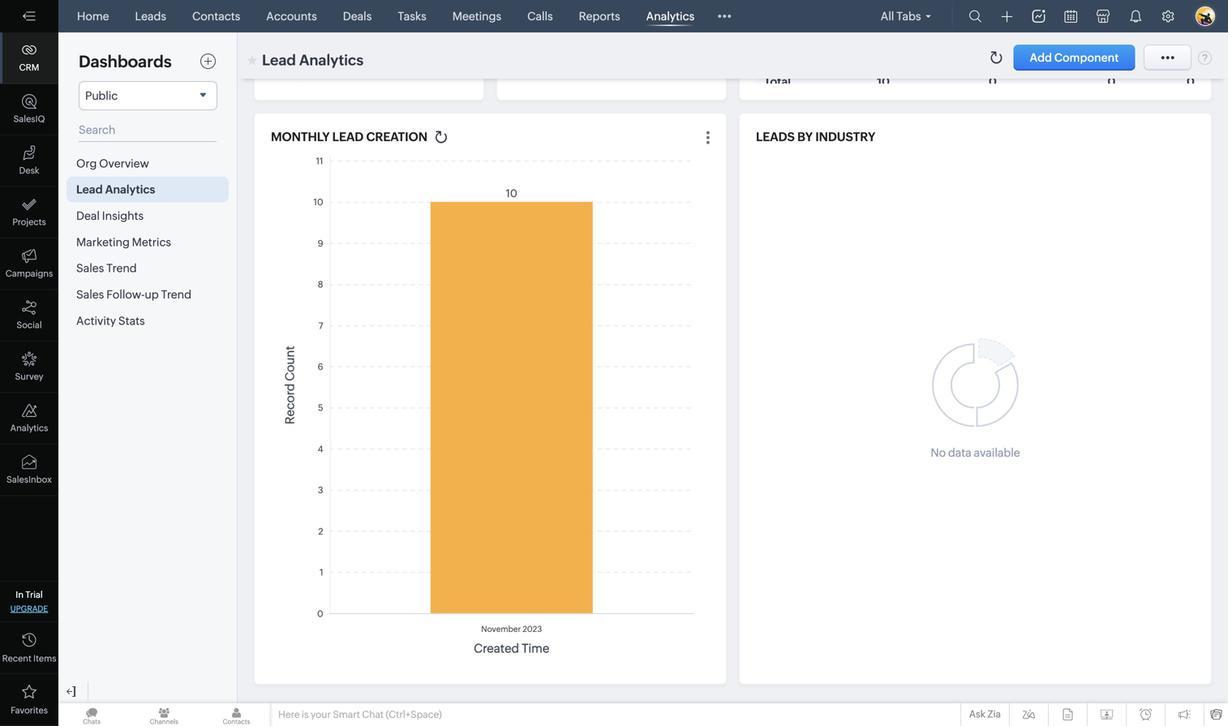 Task type: locate. For each thing, give the bounding box(es) containing it.
social
[[17, 320, 42, 330]]

analytics link right the "reports" link
[[640, 0, 701, 32]]

leads link
[[129, 0, 173, 32]]

salesiq link
[[0, 84, 58, 136]]

analytics link down survey
[[0, 393, 58, 445]]

sales motivator image
[[1033, 10, 1046, 23]]

chat
[[362, 709, 384, 720]]

analytics link
[[640, 0, 701, 32], [0, 393, 58, 445]]

channels image
[[131, 704, 198, 726]]

configure settings image
[[1162, 10, 1175, 23]]

0 vertical spatial analytics link
[[640, 0, 701, 32]]

desk
[[19, 166, 39, 176]]

campaigns
[[5, 269, 53, 279]]

calendar image
[[1065, 10, 1078, 23]]

survey
[[15, 372, 43, 382]]

deals
[[343, 10, 372, 23]]

here is your smart chat (ctrl+space)
[[278, 709, 442, 720]]

projects link
[[0, 187, 58, 239]]

1 horizontal spatial analytics
[[647, 10, 695, 23]]

analytics up salesinbox link
[[10, 423, 48, 433]]

salesiq
[[13, 114, 45, 124]]

survey link
[[0, 342, 58, 393]]

analytics
[[647, 10, 695, 23], [10, 423, 48, 433]]

0 horizontal spatial analytics
[[10, 423, 48, 433]]

0 horizontal spatial analytics link
[[0, 393, 58, 445]]

analytics right the "reports" link
[[647, 10, 695, 23]]

crm
[[19, 62, 39, 73]]

accounts
[[266, 10, 317, 23]]

salesinbox
[[7, 475, 52, 485]]

projects
[[12, 217, 46, 227]]

social link
[[0, 290, 58, 342]]

home
[[77, 10, 109, 23]]

1 vertical spatial analytics
[[10, 423, 48, 433]]

upgrade
[[10, 604, 48, 614]]

contacts link
[[186, 0, 247, 32]]

chats image
[[58, 704, 125, 726]]

smart
[[333, 709, 360, 720]]

is
[[302, 709, 309, 720]]

1 horizontal spatial analytics link
[[640, 0, 701, 32]]

all tabs
[[881, 10, 922, 23]]

0 vertical spatial analytics
[[647, 10, 695, 23]]

calls link
[[521, 0, 560, 32]]

here
[[278, 709, 300, 720]]



Task type: describe. For each thing, give the bounding box(es) containing it.
in
[[16, 590, 24, 600]]

quick actions image
[[1002, 11, 1013, 22]]

in trial upgrade
[[10, 590, 48, 614]]

accounts link
[[260, 0, 324, 32]]

all
[[881, 10, 895, 23]]

recent
[[2, 654, 31, 664]]

deals link
[[337, 0, 378, 32]]

contacts image
[[203, 704, 270, 726]]

tasks link
[[391, 0, 433, 32]]

leads
[[135, 10, 166, 23]]

tasks
[[398, 10, 427, 23]]

notifications image
[[1130, 10, 1143, 23]]

meetings
[[453, 10, 502, 23]]

contacts
[[192, 10, 240, 23]]

crm link
[[0, 32, 58, 84]]

favorites
[[11, 706, 48, 716]]

tabs
[[897, 10, 922, 23]]

recent items
[[2, 654, 56, 664]]

ask zia
[[970, 709, 1001, 720]]

calls
[[528, 10, 553, 23]]

trial
[[25, 590, 43, 600]]

items
[[33, 654, 56, 664]]

zia
[[988, 709, 1001, 720]]

reports
[[579, 10, 621, 23]]

meetings link
[[446, 0, 508, 32]]

salesinbox link
[[0, 445, 58, 496]]

desk link
[[0, 136, 58, 187]]

marketplace image
[[1097, 10, 1110, 23]]

ask
[[970, 709, 986, 720]]

home link
[[71, 0, 116, 32]]

search image
[[969, 10, 982, 23]]

your
[[311, 709, 331, 720]]

(ctrl+space)
[[386, 709, 442, 720]]

campaigns link
[[0, 239, 58, 290]]

1 vertical spatial analytics link
[[0, 393, 58, 445]]

reports link
[[573, 0, 627, 32]]



Task type: vqa. For each thing, say whether or not it's contained in the screenshot.
Accounts
yes



